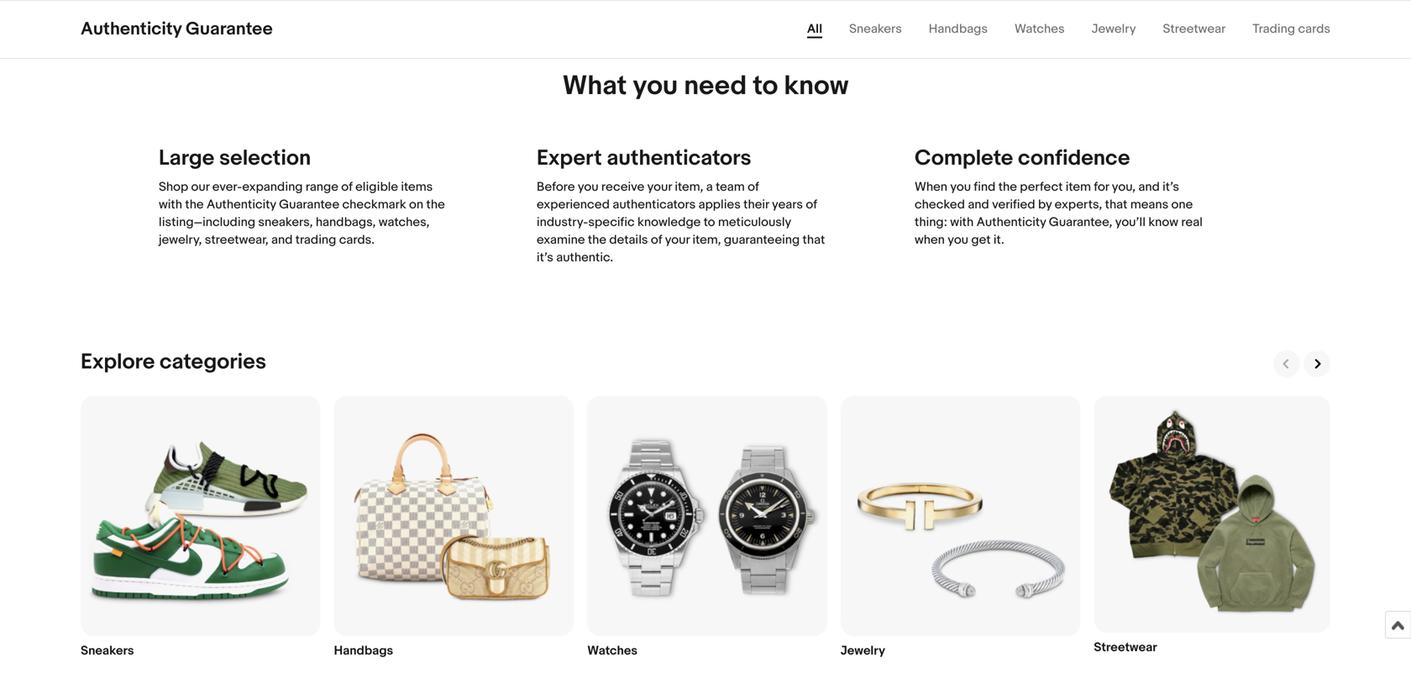 Task type: vqa. For each thing, say whether or not it's contained in the screenshot.
PARTS inside the Major Appliances, Parts & Accessories
no



Task type: locate. For each thing, give the bounding box(es) containing it.
our
[[191, 180, 210, 195]]

1 vertical spatial know
[[1149, 215, 1179, 230]]

2 horizontal spatial authenticity
[[977, 215, 1047, 230]]

group
[[40, 0, 1371, 27], [81, 391, 1331, 667]]

examine
[[537, 233, 585, 248]]

your down knowledge
[[665, 233, 690, 248]]

and up means
[[1139, 180, 1160, 195]]

you left find
[[951, 180, 971, 195]]

you
[[633, 70, 678, 103], [578, 180, 599, 195], [951, 180, 971, 195], [948, 233, 969, 248]]

know down means
[[1149, 215, 1179, 230]]

1 horizontal spatial know
[[1149, 215, 1179, 230]]

0 vertical spatial authenticators
[[607, 145, 752, 171]]

watches link
[[1015, 21, 1065, 37], [588, 396, 828, 664]]

1 horizontal spatial streetwear
[[1163, 21, 1226, 37]]

of right the range
[[341, 180, 353, 195]]

0 vertical spatial guarantee
[[186, 18, 273, 40]]

with up get
[[951, 215, 974, 230]]

the right the on
[[426, 197, 445, 212]]

0 vertical spatial jewelry
[[1092, 21, 1137, 37]]

their
[[744, 197, 769, 212]]

jewelry,
[[159, 233, 202, 248]]

large selection shop our ever-expanding range of eligible items with the authenticity guarantee checkmark on the listing—including sneakers, handbags, watches, jewelry, streetwear, and trading cards.
[[159, 145, 445, 248]]

explore categories
[[81, 349, 266, 375]]

1 vertical spatial to
[[704, 215, 716, 230]]

handbags link
[[929, 21, 988, 37], [334, 396, 574, 664]]

cards
[[1299, 21, 1331, 37]]

0 horizontal spatial to
[[704, 215, 716, 230]]

0 vertical spatial group
[[40, 0, 1371, 27]]

1 vertical spatial sneakers
[[81, 643, 134, 658]]

expanding
[[242, 180, 303, 195]]

selection
[[219, 145, 311, 171]]

your up knowledge
[[648, 180, 672, 195]]

checked
[[915, 197, 965, 212]]

it's up "one"
[[1163, 180, 1180, 195]]

1 horizontal spatial jewelry
[[1092, 21, 1137, 37]]

authenticators up knowledge
[[613, 197, 696, 212]]

sneakers link
[[850, 21, 902, 37], [81, 396, 321, 664]]

0 vertical spatial to
[[753, 70, 778, 103]]

guarantee inside large selection shop our ever-expanding range of eligible items with the authenticity guarantee checkmark on the listing—including sneakers, handbags, watches, jewelry, streetwear, and trading cards.
[[279, 197, 340, 212]]

1 vertical spatial with
[[951, 215, 974, 230]]

sneakers
[[850, 21, 902, 37], [81, 643, 134, 658]]

2 vertical spatial authenticity
[[977, 215, 1047, 230]]

group containing streetwear
[[81, 391, 1331, 667]]

of inside large selection shop our ever-expanding range of eligible items with the authenticity guarantee checkmark on the listing—including sneakers, handbags, watches, jewelry, streetwear, and trading cards.
[[341, 180, 353, 195]]

cards.
[[339, 233, 375, 248]]

it's down examine
[[537, 250, 554, 265]]

real
[[1182, 215, 1203, 230]]

that down you,
[[1106, 197, 1128, 212]]

item, down "applies"
[[693, 233, 721, 248]]

0 vertical spatial watches link
[[1015, 21, 1065, 37]]

sneakers,
[[258, 215, 313, 230]]

0 horizontal spatial jewelry link
[[841, 396, 1081, 664]]

1 vertical spatial guarantee
[[279, 197, 340, 212]]

jewelry link
[[1092, 21, 1137, 37], [841, 396, 1081, 664]]

the up verified
[[999, 180, 1018, 195]]

item,
[[675, 180, 704, 195], [693, 233, 721, 248]]

0 vertical spatial know
[[784, 70, 849, 103]]

sneakers link inside group
[[81, 396, 321, 664]]

0 vertical spatial jewelry link
[[1092, 21, 1137, 37]]

with
[[159, 197, 182, 212], [951, 215, 974, 230]]

experts,
[[1055, 197, 1103, 212]]

your
[[648, 180, 672, 195], [665, 233, 690, 248]]

watches
[[1015, 21, 1065, 37], [588, 643, 638, 658]]

what you need to know
[[563, 70, 849, 103]]

1 horizontal spatial watches link
[[1015, 21, 1065, 37]]

sneakers image
[[81, 396, 321, 636]]

0 horizontal spatial handbags
[[334, 643, 393, 658]]

0 horizontal spatial watches
[[588, 643, 638, 658]]

0 horizontal spatial that
[[803, 233, 825, 248]]

years
[[772, 197, 803, 212]]

know down all link
[[784, 70, 849, 103]]

large
[[159, 145, 215, 171]]

0 vertical spatial streetwear link
[[1163, 21, 1226, 37]]

complete confidence when you find the perfect item for you, and it's checked and verified by experts, that means one thing: with authenticity guarantee, you'll know real when you get it.
[[915, 145, 1203, 248]]

1 horizontal spatial guarantee
[[279, 197, 340, 212]]

handbags image
[[334, 396, 574, 636]]

complete
[[915, 145, 1014, 171]]

authenticity
[[81, 18, 182, 40], [207, 197, 276, 212], [977, 215, 1047, 230]]

1 horizontal spatial it's
[[1163, 180, 1180, 195]]

for
[[1094, 180, 1110, 195]]

you up 'experienced'
[[578, 180, 599, 195]]

0 horizontal spatial know
[[784, 70, 849, 103]]

and down sneakers,
[[271, 233, 293, 248]]

0 horizontal spatial streetwear
[[1094, 640, 1158, 655]]

to down "applies"
[[704, 215, 716, 230]]

0 horizontal spatial sneakers
[[81, 643, 134, 658]]

0 vertical spatial that
[[1106, 197, 1128, 212]]

1 vertical spatial handbags
[[334, 643, 393, 658]]

0 horizontal spatial authenticity
[[81, 18, 182, 40]]

1 horizontal spatial that
[[1106, 197, 1128, 212]]

0 vertical spatial and
[[1139, 180, 1160, 195]]

you,
[[1112, 180, 1136, 195]]

0 horizontal spatial guarantee
[[186, 18, 273, 40]]

and inside large selection shop our ever-expanding range of eligible items with the authenticity guarantee checkmark on the listing—including sneakers, handbags, watches, jewelry, streetwear, and trading cards.
[[271, 233, 293, 248]]

to
[[753, 70, 778, 103], [704, 215, 716, 230]]

item, left a
[[675, 180, 704, 195]]

1 vertical spatial and
[[968, 197, 990, 212]]

authenticity inside complete confidence when you find the perfect item for you, and it's checked and verified by experts, that means one thing: with authenticity guarantee, you'll know real when you get it.
[[977, 215, 1047, 230]]

on
[[409, 197, 424, 212]]

1 horizontal spatial handbags
[[929, 21, 988, 37]]

1 horizontal spatial authenticity
[[207, 197, 276, 212]]

it's inside expert authenticators before you receive your item, a team of experienced authenticators applies their years of industry-specific knowledge to meticulously examine the details of your item, guaranteeing that it's authentic.
[[537, 250, 554, 265]]

a
[[707, 180, 713, 195]]

the down our
[[185, 197, 204, 212]]

0 horizontal spatial with
[[159, 197, 182, 212]]

with inside complete confidence when you find the perfect item for you, and it's checked and verified by experts, that means one thing: with authenticity guarantee, you'll know real when you get it.
[[951, 215, 974, 230]]

of down knowledge
[[651, 233, 662, 248]]

item
[[1066, 180, 1092, 195]]

1 horizontal spatial to
[[753, 70, 778, 103]]

perfect
[[1020, 180, 1063, 195]]

1 vertical spatial streetwear
[[1094, 640, 1158, 655]]

1 vertical spatial that
[[803, 233, 825, 248]]

range
[[306, 180, 339, 195]]

1 vertical spatial jewelry
[[841, 643, 886, 658]]

expert authenticators before you receive your item, a team of experienced authenticators applies their years of industry-specific knowledge to meticulously examine the details of your item, guaranteeing that it's authentic.
[[537, 145, 825, 265]]

1 horizontal spatial sneakers link
[[850, 21, 902, 37]]

1 horizontal spatial handbags link
[[929, 21, 988, 37]]

handbags
[[929, 21, 988, 37], [334, 643, 393, 658]]

items
[[401, 180, 433, 195]]

details
[[610, 233, 648, 248]]

0 vertical spatial handbags link
[[929, 21, 988, 37]]

1 horizontal spatial with
[[951, 215, 974, 230]]

1 horizontal spatial and
[[968, 197, 990, 212]]

0 vertical spatial it's
[[1163, 180, 1180, 195]]

get
[[972, 233, 991, 248]]

that
[[1106, 197, 1128, 212], [803, 233, 825, 248]]

0 horizontal spatial watches link
[[588, 396, 828, 664]]

you left get
[[948, 233, 969, 248]]

guaranteeing
[[724, 233, 800, 248]]

1 vertical spatial watches link
[[588, 396, 828, 664]]

ever-
[[212, 180, 242, 195]]

find
[[974, 180, 996, 195]]

1 vertical spatial watches
[[588, 643, 638, 658]]

with inside large selection shop our ever-expanding range of eligible items with the authenticity guarantee checkmark on the listing—including sneakers, handbags, watches, jewelry, streetwear, and trading cards.
[[159, 197, 182, 212]]

and down find
[[968, 197, 990, 212]]

1 horizontal spatial jewelry link
[[1092, 21, 1137, 37]]

1 horizontal spatial sneakers
[[850, 21, 902, 37]]

the up authentic.
[[588, 233, 607, 248]]

guarantee
[[186, 18, 273, 40], [279, 197, 340, 212]]

it's inside complete confidence when you find the perfect item for you, and it's checked and verified by experts, that means one thing: with authenticity guarantee, you'll know real when you get it.
[[1163, 180, 1180, 195]]

it's
[[1163, 180, 1180, 195], [537, 250, 554, 265]]

jewelry link inside group
[[841, 396, 1081, 664]]

expert
[[537, 145, 602, 171]]

you left need
[[633, 70, 678, 103]]

authenticators
[[607, 145, 752, 171], [613, 197, 696, 212]]

of
[[341, 180, 353, 195], [748, 180, 759, 195], [806, 197, 817, 212], [651, 233, 662, 248]]

1 vertical spatial it's
[[537, 250, 554, 265]]

streetwear link
[[1163, 21, 1226, 37], [1094, 396, 1331, 660]]

1 vertical spatial group
[[81, 391, 1331, 667]]

receive
[[602, 180, 645, 195]]

0 horizontal spatial it's
[[537, 250, 554, 265]]

know
[[784, 70, 849, 103], [1149, 215, 1179, 230]]

1 vertical spatial authenticity
[[207, 197, 276, 212]]

confidence
[[1018, 145, 1131, 171]]

1 vertical spatial sneakers link
[[81, 396, 321, 664]]

explore
[[81, 349, 155, 375]]

with down shop
[[159, 197, 182, 212]]

streetwear
[[1163, 21, 1226, 37], [1094, 640, 1158, 655]]

0 vertical spatial with
[[159, 197, 182, 212]]

and
[[1139, 180, 1160, 195], [968, 197, 990, 212], [271, 233, 293, 248]]

0 horizontal spatial and
[[271, 233, 293, 248]]

jewelry
[[1092, 21, 1137, 37], [841, 643, 886, 658]]

previous image
[[1280, 356, 1295, 372]]

the
[[999, 180, 1018, 195], [185, 197, 204, 212], [426, 197, 445, 212], [588, 233, 607, 248]]

1 vertical spatial handbags link
[[334, 396, 574, 664]]

to right need
[[753, 70, 778, 103]]

carousel navigation element
[[1271, 351, 1331, 377]]

0 horizontal spatial jewelry
[[841, 643, 886, 658]]

authenticators up a
[[607, 145, 752, 171]]

0 horizontal spatial sneakers link
[[81, 396, 321, 664]]

of right years
[[806, 197, 817, 212]]

0 vertical spatial handbags
[[929, 21, 988, 37]]

that down years
[[803, 233, 825, 248]]

2 vertical spatial and
[[271, 233, 293, 248]]

1 vertical spatial jewelry link
[[841, 396, 1081, 664]]

1 horizontal spatial watches
[[1015, 21, 1065, 37]]

one
[[1172, 197, 1193, 212]]



Task type: describe. For each thing, give the bounding box(es) containing it.
that inside complete confidence when you find the perfect item for you, and it's checked and verified by experts, that means one thing: with authenticity guarantee, you'll know real when you get it.
[[1106, 197, 1128, 212]]

it.
[[994, 233, 1005, 248]]

handbags inside group
[[334, 643, 393, 658]]

group for categories
[[81, 391, 1331, 667]]

of up their
[[748, 180, 759, 195]]

streetwear,
[[205, 233, 269, 248]]

to inside expert authenticators before you receive your item, a team of experienced authenticators applies their years of industry-specific knowledge to meticulously examine the details of your item, guaranteeing that it's authentic.
[[704, 215, 716, 230]]

trading cards link
[[1253, 21, 1331, 37]]

you'll
[[1116, 215, 1146, 230]]

checkmark
[[342, 197, 406, 212]]

guarantee,
[[1049, 215, 1113, 230]]

the inside complete confidence when you find the perfect item for you, and it's checked and verified by experts, that means one thing: with authenticity guarantee, you'll know real when you get it.
[[999, 180, 1018, 195]]

meticulously
[[718, 215, 791, 230]]

0 vertical spatial sneakers
[[850, 21, 902, 37]]

shop
[[159, 180, 188, 195]]

specific
[[589, 215, 635, 230]]

before
[[537, 180, 575, 195]]

knowledge
[[638, 215, 701, 230]]

trading
[[296, 233, 336, 248]]

watches image
[[588, 396, 828, 636]]

experienced
[[537, 197, 610, 212]]

1 vertical spatial your
[[665, 233, 690, 248]]

0 horizontal spatial handbags link
[[334, 396, 574, 664]]

trading
[[1253, 21, 1296, 37]]

authentic.
[[556, 250, 614, 265]]

handbags,
[[316, 215, 376, 230]]

watches,
[[379, 215, 430, 230]]

categories
[[160, 349, 266, 375]]

next image
[[1310, 356, 1325, 372]]

verified
[[992, 197, 1036, 212]]

when
[[915, 233, 945, 248]]

all link
[[807, 21, 823, 38]]

0 vertical spatial watches
[[1015, 21, 1065, 37]]

that inside expert authenticators before you receive your item, a team of experienced authenticators applies their years of industry-specific knowledge to meticulously examine the details of your item, guaranteeing that it's authentic.
[[803, 233, 825, 248]]

listing—including
[[159, 215, 256, 230]]

by
[[1039, 197, 1052, 212]]

sneakers inside 'link'
[[81, 643, 134, 658]]

thing:
[[915, 215, 948, 230]]

group for guarantee
[[40, 0, 1371, 27]]

1 vertical spatial authenticators
[[613, 197, 696, 212]]

eligible
[[356, 180, 398, 195]]

0 vertical spatial your
[[648, 180, 672, 195]]

1 vertical spatial streetwear link
[[1094, 396, 1331, 660]]

means
[[1131, 197, 1169, 212]]

team
[[716, 180, 745, 195]]

need
[[684, 70, 747, 103]]

what
[[563, 70, 627, 103]]

all
[[807, 21, 823, 37]]

know inside complete confidence when you find the perfect item for you, and it's checked and verified by experts, that means one thing: with authenticity guarantee, you'll know real when you get it.
[[1149, 215, 1179, 230]]

trading cards
[[1253, 21, 1331, 37]]

jewelry image
[[841, 396, 1081, 636]]

2 horizontal spatial and
[[1139, 180, 1160, 195]]

the inside expert authenticators before you receive your item, a team of experienced authenticators applies their years of industry-specific knowledge to meticulously examine the details of your item, guaranteeing that it's authentic.
[[588, 233, 607, 248]]

industry-
[[537, 215, 589, 230]]

0 vertical spatial item,
[[675, 180, 704, 195]]

authenticity guarantee
[[81, 18, 273, 40]]

0 vertical spatial sneakers link
[[850, 21, 902, 37]]

streetwear image
[[1094, 396, 1331, 633]]

when
[[915, 180, 948, 195]]

0 vertical spatial streetwear
[[1163, 21, 1226, 37]]

authenticity inside large selection shop our ever-expanding range of eligible items with the authenticity guarantee checkmark on the listing—including sneakers, handbags, watches, jewelry, streetwear, and trading cards.
[[207, 197, 276, 212]]

1 vertical spatial item,
[[693, 233, 721, 248]]

jewelry inside the jewelry link
[[841, 643, 886, 658]]

applies
[[699, 197, 741, 212]]

you inside expert authenticators before you receive your item, a team of experienced authenticators applies their years of industry-specific knowledge to meticulously examine the details of your item, guaranteeing that it's authentic.
[[578, 180, 599, 195]]

0 vertical spatial authenticity
[[81, 18, 182, 40]]



